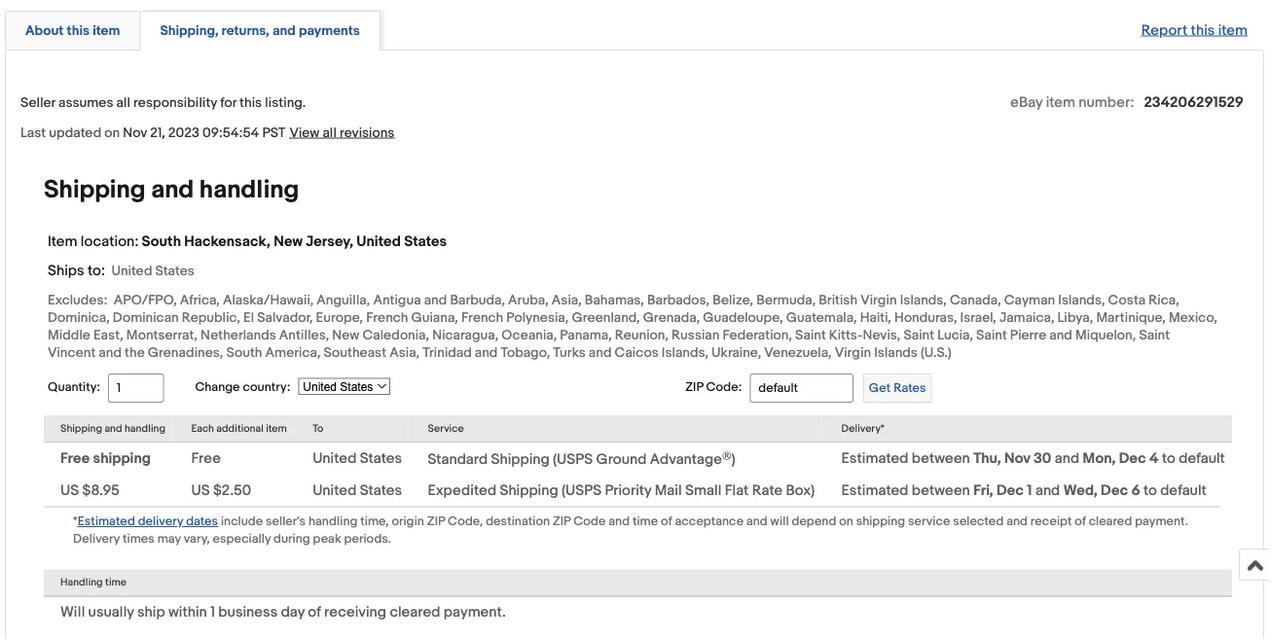 Task type: vqa. For each thing, say whether or not it's contained in the screenshot.
the middle Islands,
yes



Task type: describe. For each thing, give the bounding box(es) containing it.
delivery*
[[841, 423, 884, 435]]

jersey,
[[306, 233, 353, 251]]

montserrat,
[[126, 327, 198, 344]]

report this item link
[[1132, 12, 1257, 49]]

1 saint from the left
[[795, 327, 826, 344]]

report this item
[[1141, 22, 1248, 39]]

ships to: united states
[[48, 262, 195, 280]]

about this item button
[[25, 22, 120, 40]]

service
[[908, 515, 950, 530]]

payments
[[299, 23, 360, 39]]

* estimated delivery dates
[[73, 515, 218, 530]]

and right '30'
[[1055, 451, 1079, 468]]

0 vertical spatial shipping
[[93, 451, 151, 468]]

each additional item
[[191, 423, 287, 435]]

box
[[786, 483, 811, 500]]

miquelon,
[[1075, 327, 1136, 344]]

item
[[48, 233, 77, 251]]

shipping inside include seller's handling time, origin zip code, destination zip code and time of acceptance and will depend on shipping service selected and receipt of cleared payment. delivery times may vary, especially during peak periods.
[[856, 515, 905, 530]]

and down libya,
[[1049, 327, 1072, 344]]

quantity:
[[48, 381, 100, 396]]

1 horizontal spatial )
[[811, 483, 815, 500]]

alaska/hawaii,
[[223, 292, 314, 309]]

view all revisions link
[[286, 124, 395, 142]]

tobago,
[[501, 345, 550, 361]]

2 saint from the left
[[904, 327, 934, 344]]

shipping,
[[160, 23, 219, 39]]

acceptance
[[675, 515, 744, 530]]

southeast
[[324, 345, 386, 361]]

handling
[[60, 577, 103, 590]]

free for free
[[191, 451, 221, 468]]

nov for 21,
[[123, 125, 147, 142]]

0 horizontal spatial all
[[116, 95, 130, 111]]

include seller's handling time, origin zip code, destination zip code and time of acceptance and will depend on shipping service selected and receipt of cleared payment. delivery times may vary, especially during peak periods.
[[73, 515, 1188, 548]]

shipping inside standard shipping (usps ground advantage ® )
[[491, 452, 550, 469]]

item right ebay
[[1046, 94, 1075, 111]]

estimated between fri, dec 1 and wed, dec 6 to default
[[841, 483, 1207, 500]]

to for 4
[[1162, 451, 1176, 468]]

and inside button
[[273, 23, 296, 39]]

$8.95
[[82, 483, 120, 500]]

rates
[[894, 381, 926, 396]]

about
[[25, 23, 64, 39]]

islands
[[874, 345, 918, 361]]

martinique,
[[1096, 310, 1166, 326]]

hackensack,
[[184, 233, 270, 251]]

and up "receipt"
[[1035, 483, 1060, 500]]

and right the code
[[609, 515, 630, 530]]

russian
[[672, 327, 720, 344]]

21,
[[150, 125, 165, 142]]

united right jersey, at the left top of page
[[357, 233, 401, 251]]

1 vertical spatial asia,
[[389, 345, 420, 361]]

2 french from the left
[[461, 310, 503, 326]]

africa,
[[180, 292, 220, 309]]

0 horizontal spatial zip
[[427, 515, 445, 530]]

will usually ship within 1 business day of receiving cleared payment.
[[60, 604, 506, 622]]

number:
[[1079, 94, 1134, 111]]

us $8.95
[[60, 483, 120, 500]]

caicos
[[615, 345, 659, 361]]

code
[[573, 515, 606, 530]]

haiti,
[[860, 310, 891, 326]]

0 horizontal spatial payment.
[[444, 604, 506, 622]]

flat
[[725, 483, 749, 500]]

0 horizontal spatial on
[[104, 125, 120, 142]]

estimated for estimated between fri, dec 1 and wed, dec 6 to default
[[841, 483, 908, 500]]

1 for within
[[210, 604, 215, 622]]

handling time
[[60, 577, 126, 590]]

3 saint from the left
[[976, 327, 1007, 344]]

us for us $2.50
[[191, 483, 210, 500]]

item location: south hackensack, new jersey, united states
[[48, 233, 447, 251]]

times
[[123, 532, 155, 548]]

tab list containing about this item
[[5, 7, 1264, 51]]

default for estimated between thu, nov 30 and mon, dec 4 to default
[[1179, 451, 1225, 468]]

0 vertical spatial virgin
[[860, 292, 897, 309]]

periods.
[[344, 532, 391, 548]]

grenadines,
[[148, 345, 223, 361]]

seller
[[20, 95, 55, 111]]

panama,
[[560, 327, 612, 344]]

4 saint from the left
[[1139, 327, 1170, 344]]

business
[[218, 604, 278, 622]]

and down 2023
[[151, 175, 194, 205]]

code,
[[448, 515, 483, 530]]

united states for standard shipping (usps ground advantage
[[313, 451, 402, 468]]

Quantity: text field
[[108, 374, 164, 403]]

®
[[722, 450, 732, 462]]

barbados,
[[647, 292, 710, 309]]

0 vertical spatial handling
[[199, 175, 299, 205]]

to for 6
[[1143, 483, 1157, 500]]

service
[[428, 423, 464, 435]]

expedited shipping (usps priority mail small flat rate box )
[[428, 483, 815, 500]]

nevis,
[[863, 327, 901, 344]]

ukraine,
[[711, 345, 761, 361]]

delivery
[[138, 515, 183, 530]]

vary,
[[184, 532, 210, 548]]

1 horizontal spatial islands,
[[900, 292, 947, 309]]

greenland,
[[572, 310, 640, 326]]

1 horizontal spatial zip
[[553, 515, 571, 530]]

lucia,
[[937, 327, 973, 344]]

free for free shipping
[[60, 451, 90, 468]]

europe,
[[316, 310, 363, 326]]

guadeloupe,
[[703, 310, 783, 326]]

caledonia,
[[363, 327, 429, 344]]

1 vertical spatial all
[[323, 125, 337, 142]]

wed,
[[1063, 483, 1098, 500]]

vincent
[[48, 345, 96, 361]]

report
[[1141, 22, 1188, 39]]

last updated on nov 21, 2023 09:54:54 pst view all revisions
[[20, 125, 395, 142]]

fri,
[[973, 483, 993, 500]]

(usps for priority
[[562, 483, 602, 500]]

additional
[[216, 423, 264, 435]]

30
[[1034, 451, 1051, 468]]

code:
[[706, 381, 742, 396]]

polynesia,
[[506, 310, 569, 326]]

time inside include seller's handling time, origin zip code, destination zip code and time of acceptance and will depend on shipping service selected and receipt of cleared payment. delivery times may vary, especially during peak periods.
[[632, 515, 658, 530]]

each
[[191, 423, 214, 435]]

united inside ships to: united states
[[111, 263, 152, 280]]

seller's
[[266, 515, 306, 530]]

us for us $8.95
[[60, 483, 79, 500]]

(usps for ground
[[553, 452, 593, 469]]

anguilla,
[[317, 292, 370, 309]]

cayman
[[1004, 292, 1055, 309]]

especially
[[213, 532, 271, 548]]

ships
[[48, 262, 84, 280]]

aruba,
[[508, 292, 549, 309]]

trinidad
[[423, 345, 472, 361]]

change
[[195, 380, 240, 395]]

delivery
[[73, 532, 120, 548]]



Task type: locate. For each thing, give the bounding box(es) containing it.
us up dates
[[191, 483, 210, 500]]

)
[[732, 452, 736, 469], [811, 483, 815, 500]]

canada,
[[950, 292, 1001, 309]]

1 for dec
[[1027, 483, 1032, 500]]

america,
[[265, 345, 321, 361]]

estimated up service
[[841, 483, 908, 500]]

nov for 30
[[1004, 451, 1030, 468]]

this right report
[[1191, 22, 1215, 39]]

1 us from the left
[[60, 483, 79, 500]]

virgin down kitts-
[[835, 345, 871, 361]]

shipping up $8.95
[[93, 451, 151, 468]]

1 free from the left
[[60, 451, 90, 468]]

south down netherlands at left
[[226, 345, 262, 361]]

0 vertical spatial cleared
[[1089, 515, 1132, 530]]

item inside button
[[93, 23, 120, 39]]

1 horizontal spatial south
[[226, 345, 262, 361]]

saint down guatemala,
[[795, 327, 826, 344]]

0 vertical spatial (usps
[[553, 452, 593, 469]]

east,
[[93, 327, 123, 344]]

1 vertical spatial payment.
[[444, 604, 506, 622]]

pierre
[[1010, 327, 1046, 344]]

apo/fpo,
[[114, 292, 177, 309]]

1 horizontal spatial all
[[323, 125, 337, 142]]

dec for mon,
[[1119, 451, 1146, 468]]

item right additional
[[266, 423, 287, 435]]

kitts-
[[829, 327, 863, 344]]

0 horizontal spatial asia,
[[389, 345, 420, 361]]

2023
[[168, 125, 199, 142]]

country:
[[243, 380, 290, 395]]

1 horizontal spatial handling
[[199, 175, 299, 205]]

free up us $8.95
[[60, 451, 90, 468]]

default for estimated between fri, dec 1 and wed, dec 6 to default
[[1160, 483, 1207, 500]]

zip left 'code:'
[[685, 381, 703, 396]]

mon,
[[1083, 451, 1116, 468]]

0 horizontal spatial this
[[67, 23, 90, 39]]

1 vertical spatial on
[[839, 515, 853, 530]]

cleared right receiving
[[390, 604, 440, 622]]

for
[[220, 95, 236, 111]]

states
[[404, 233, 447, 251], [155, 263, 195, 280], [360, 451, 402, 468], [360, 483, 402, 500]]

between left the thu,
[[912, 451, 970, 468]]

item
[[1218, 22, 1248, 39], [93, 23, 120, 39], [1046, 94, 1075, 111], [266, 423, 287, 435]]

0 vertical spatial shipping and handling
[[44, 175, 299, 205]]

on right updated
[[104, 125, 120, 142]]

1 horizontal spatial french
[[461, 310, 503, 326]]

ebay
[[1010, 94, 1043, 111]]

1 vertical spatial 1
[[210, 604, 215, 622]]

islands, up libya,
[[1058, 292, 1105, 309]]

saint down martinique,
[[1139, 327, 1170, 344]]

shipping
[[93, 451, 151, 468], [856, 515, 905, 530]]

0 horizontal spatial new
[[274, 233, 303, 251]]

antigua
[[373, 292, 421, 309]]

1 vertical spatial handling
[[125, 423, 165, 435]]

handling up peak
[[308, 515, 358, 530]]

1 horizontal spatial on
[[839, 515, 853, 530]]

saint
[[795, 327, 826, 344], [904, 327, 934, 344], [976, 327, 1007, 344], [1139, 327, 1170, 344]]

1 horizontal spatial free
[[191, 451, 221, 468]]

0 vertical spatial nov
[[123, 125, 147, 142]]

2 vertical spatial estimated
[[78, 515, 135, 530]]

french down barbuda,
[[461, 310, 503, 326]]

this inside button
[[67, 23, 90, 39]]

dec
[[1119, 451, 1146, 468], [997, 483, 1024, 500], [1101, 483, 1128, 500]]

0 horizontal spatial french
[[366, 310, 408, 326]]

0 vertical spatial south
[[142, 233, 181, 251]]

1 between from the top
[[912, 451, 970, 468]]

cleared down the 6
[[1089, 515, 1132, 530]]

of
[[661, 515, 672, 530], [1075, 515, 1086, 530], [308, 604, 321, 622]]

of down mail
[[661, 515, 672, 530]]

estimated for estimated between thu, nov 30 and mon, dec 4 to default
[[841, 451, 908, 468]]

day
[[281, 604, 305, 622]]

to right the 6
[[1143, 483, 1157, 500]]

this for report
[[1191, 22, 1215, 39]]

2 united states from the top
[[313, 483, 402, 500]]

0 horizontal spatial islands,
[[662, 345, 708, 361]]

dates
[[186, 515, 218, 530]]

1 horizontal spatial new
[[332, 327, 359, 344]]

default right 4
[[1179, 451, 1225, 468]]

location:
[[81, 233, 139, 251]]

1 horizontal spatial nov
[[1004, 451, 1030, 468]]

handling inside include seller's handling time, origin zip code, destination zip code and time of acceptance and will depend on shipping service selected and receipt of cleared payment. delivery times may vary, especially during peak periods.
[[308, 515, 358, 530]]

payment.
[[1135, 515, 1188, 530], [444, 604, 506, 622]]

origin
[[392, 515, 424, 530]]

0 vertical spatial default
[[1179, 451, 1225, 468]]

dec for wed,
[[1101, 483, 1128, 500]]

0 vertical spatial 1
[[1027, 483, 1032, 500]]

saint down israel, on the right of the page
[[976, 327, 1007, 344]]

dec right fri,
[[997, 483, 1024, 500]]

british
[[819, 292, 857, 309]]

dominican
[[113, 310, 179, 326]]

time down priority
[[632, 515, 658, 530]]

nov left 21,
[[123, 125, 147, 142]]

payment. inside include seller's handling time, origin zip code, destination zip code and time of acceptance and will depend on shipping service selected and receipt of cleared payment. delivery times may vary, especially during peak periods.
[[1135, 515, 1188, 530]]

estimated up delivery
[[78, 515, 135, 530]]

last
[[20, 125, 46, 142]]

0 vertical spatial united states
[[313, 451, 402, 468]]

0 horizontal spatial handling
[[125, 423, 165, 435]]

barbuda,
[[450, 292, 505, 309]]

1 vertical spatial united states
[[313, 483, 402, 500]]

bermuda,
[[756, 292, 816, 309]]

(usps inside standard shipping (usps ground advantage ® )
[[553, 452, 593, 469]]

all
[[116, 95, 130, 111], [323, 125, 337, 142]]

dec left 4
[[1119, 451, 1146, 468]]

reunion,
[[615, 327, 669, 344]]

change country:
[[195, 380, 290, 395]]

2 between from the top
[[912, 483, 970, 500]]

listing.
[[265, 95, 306, 111]]

ZIP Code: text field
[[750, 374, 853, 403]]

pst
[[262, 125, 286, 142]]

1 vertical spatial cleared
[[390, 604, 440, 622]]

grenada,
[[643, 310, 700, 326]]

and down estimated between fri, dec 1 and wed, dec 6 to default
[[1006, 515, 1028, 530]]

united states down to
[[313, 451, 402, 468]]

on right depend
[[839, 515, 853, 530]]

between for thu,
[[912, 451, 970, 468]]

1 horizontal spatial payment.
[[1135, 515, 1188, 530]]

0 vertical spatial new
[[274, 233, 303, 251]]

1 horizontal spatial 1
[[1027, 483, 1032, 500]]

excludes:
[[48, 292, 107, 309]]

*
[[73, 515, 78, 530]]

will
[[770, 515, 789, 530]]

2 vertical spatial handling
[[308, 515, 358, 530]]

guiana,
[[411, 310, 458, 326]]

time
[[632, 515, 658, 530], [105, 577, 126, 590]]

1 vertical spatial estimated
[[841, 483, 908, 500]]

1 vertical spatial to
[[1143, 483, 1157, 500]]

zip right origin
[[427, 515, 445, 530]]

this right about
[[67, 23, 90, 39]]

on inside include seller's handling time, origin zip code, destination zip code and time of acceptance and will depend on shipping service selected and receipt of cleared payment. delivery times may vary, especially during peak periods.
[[839, 515, 853, 530]]

shipping left service
[[856, 515, 905, 530]]

1 vertical spatial time
[[105, 577, 126, 590]]

nicaragua,
[[432, 327, 498, 344]]

ground
[[596, 452, 647, 469]]

include
[[221, 515, 263, 530]]

0 vertical spatial )
[[732, 452, 736, 469]]

the
[[125, 345, 145, 361]]

asia, down caledonia, in the bottom of the page
[[389, 345, 420, 361]]

and down east,
[[99, 345, 122, 361]]

1 vertical spatial (usps
[[562, 483, 602, 500]]

0 horizontal spatial time
[[105, 577, 126, 590]]

2 horizontal spatial handling
[[308, 515, 358, 530]]

all right assumes
[[116, 95, 130, 111]]

2 horizontal spatial this
[[1191, 22, 1215, 39]]

middle
[[48, 327, 90, 344]]

0 vertical spatial all
[[116, 95, 130, 111]]

united
[[357, 233, 401, 251], [111, 263, 152, 280], [313, 451, 357, 468], [313, 483, 357, 500]]

0 vertical spatial to
[[1162, 451, 1176, 468]]

(usps up the code
[[562, 483, 602, 500]]

2 us from the left
[[191, 483, 210, 500]]

asia, up polynesia,
[[552, 292, 582, 309]]

assumes
[[58, 95, 113, 111]]

and down nicaragua,
[[475, 345, 498, 361]]

payment. down the "code,"
[[444, 604, 506, 622]]

1 right the within
[[210, 604, 215, 622]]

states inside ships to: united states
[[155, 263, 195, 280]]

) inside standard shipping (usps ground advantage ® )
[[732, 452, 736, 469]]

0 horizontal spatial cleared
[[390, 604, 440, 622]]

cleared inside include seller's handling time, origin zip code, destination zip code and time of acceptance and will depend on shipping service selected and receipt of cleared payment. delivery times may vary, especially during peak periods.
[[1089, 515, 1132, 530]]

priority
[[605, 483, 651, 500]]

islands,
[[900, 292, 947, 309], [1058, 292, 1105, 309], [662, 345, 708, 361]]

item for each additional item
[[266, 423, 287, 435]]

between for fri,
[[912, 483, 970, 500]]

6
[[1131, 483, 1140, 500]]

2 horizontal spatial of
[[1075, 515, 1086, 530]]

federation,
[[723, 327, 792, 344]]

handling down 'quantity:' text box
[[125, 423, 165, 435]]

free shipping
[[60, 451, 151, 468]]

zip
[[685, 381, 703, 396], [427, 515, 445, 530], [553, 515, 571, 530]]

item right about
[[93, 23, 120, 39]]

item right report
[[1218, 22, 1248, 39]]

and up free shipping
[[105, 423, 122, 435]]

dominica,
[[48, 310, 110, 326]]

1 horizontal spatial time
[[632, 515, 658, 530]]

1 horizontal spatial to
[[1162, 451, 1176, 468]]

virgin up 'haiti,'
[[860, 292, 897, 309]]

during
[[274, 532, 310, 548]]

usually
[[88, 604, 134, 622]]

time up usually
[[105, 577, 126, 590]]

south
[[142, 233, 181, 251], [226, 345, 262, 361]]

2 horizontal spatial islands,
[[1058, 292, 1105, 309]]

0 horizontal spatial us
[[60, 483, 79, 500]]

new down europe,
[[332, 327, 359, 344]]

between up service
[[912, 483, 970, 500]]

and left will
[[746, 515, 768, 530]]

us left $8.95
[[60, 483, 79, 500]]

israel,
[[960, 310, 996, 326]]

2 horizontal spatial zip
[[685, 381, 703, 396]]

shipping and handling up free shipping
[[60, 423, 165, 435]]

0 horizontal spatial 1
[[210, 604, 215, 622]]

payment. down the 6
[[1135, 515, 1188, 530]]

1 vertical spatial new
[[332, 327, 359, 344]]

united up apo/fpo,
[[111, 263, 152, 280]]

0 horizontal spatial south
[[142, 233, 181, 251]]

0 horizontal spatial )
[[732, 452, 736, 469]]

belize,
[[713, 292, 753, 309]]

shipping and handling down 2023
[[44, 175, 299, 205]]

default right the 6
[[1160, 483, 1207, 500]]

0 vertical spatial between
[[912, 451, 970, 468]]

handling up item location: south hackensack, new jersey, united states
[[199, 175, 299, 205]]

venezuela,
[[764, 345, 832, 361]]

0 horizontal spatial free
[[60, 451, 90, 468]]

1 united states from the top
[[313, 451, 402, 468]]

estimated down 'delivery*'
[[841, 451, 908, 468]]

south inside "apo/fpo, africa, alaska/hawaii, anguilla, antigua and barbuda, aruba, asia, bahamas, barbados, belize, bermuda, british virgin islands, canada, cayman islands, costa rica, dominica, dominican republic, el salvador, europe, french guiana, french polynesia, greenland, grenada, guadeloupe, guatemala, haiti, honduras, israel, jamaica, libya, martinique, mexico, middle east, montserrat, netherlands antilles, new caledonia, nicaragua, oceania, panama, reunion, russian federation, saint kitts-nevis, saint lucia, saint pierre and miquelon, saint vincent and the grenadines, south america, southeast asia, trinidad and tobago, turks and caicos islands, ukraine, venezuela, virgin islands (u.s.)"
[[226, 345, 262, 361]]

(usps left ground
[[553, 452, 593, 469]]

nov
[[123, 125, 147, 142], [1004, 451, 1030, 468]]

0 vertical spatial estimated
[[841, 451, 908, 468]]

0 horizontal spatial to
[[1143, 483, 1157, 500]]

may
[[157, 532, 181, 548]]

1 vertical spatial between
[[912, 483, 970, 500]]

1 down estimated between thu, nov 30 and mon, dec 4 to default
[[1027, 483, 1032, 500]]

1 horizontal spatial cleared
[[1089, 515, 1132, 530]]

new inside "apo/fpo, africa, alaska/hawaii, anguilla, antigua and barbuda, aruba, asia, bahamas, barbados, belize, bermuda, british virgin islands, canada, cayman islands, costa rica, dominica, dominican republic, el salvador, europe, french guiana, french polynesia, greenland, grenada, guadeloupe, guatemala, haiti, honduras, israel, jamaica, libya, martinique, mexico, middle east, montserrat, netherlands antilles, new caledonia, nicaragua, oceania, panama, reunion, russian federation, saint kitts-nevis, saint lucia, saint pierre and miquelon, saint vincent and the grenadines, south america, southeast asia, trinidad and tobago, turks and caicos islands, ukraine, venezuela, virgin islands (u.s.)"
[[332, 327, 359, 344]]

this right for
[[239, 95, 262, 111]]

2 free from the left
[[191, 451, 221, 468]]

and right "returns,"
[[273, 23, 296, 39]]

and up guiana,
[[424, 292, 447, 309]]

free down "each"
[[191, 451, 221, 468]]

1 vertical spatial nov
[[1004, 451, 1030, 468]]

responsibility
[[133, 95, 217, 111]]

default
[[1179, 451, 1225, 468], [1160, 483, 1207, 500]]

) up depend
[[811, 483, 815, 500]]

1 vertical spatial shipping
[[856, 515, 905, 530]]

1 french from the left
[[366, 310, 408, 326]]

of right "receipt"
[[1075, 515, 1086, 530]]

0 vertical spatial asia,
[[552, 292, 582, 309]]

saint down the honduras, at the right of the page
[[904, 327, 934, 344]]

united down to
[[313, 451, 357, 468]]

salvador,
[[257, 310, 313, 326]]

0 vertical spatial time
[[632, 515, 658, 530]]

get rates
[[869, 381, 926, 396]]

all right view
[[323, 125, 337, 142]]

mexico,
[[1169, 310, 1218, 326]]

1 horizontal spatial shipping
[[856, 515, 905, 530]]

1 horizontal spatial us
[[191, 483, 210, 500]]

0 horizontal spatial nov
[[123, 125, 147, 142]]

ebay item number: 234206291529
[[1010, 94, 1244, 111]]

0 horizontal spatial shipping
[[93, 451, 151, 468]]

nov left '30'
[[1004, 451, 1030, 468]]

islands, down russian
[[662, 345, 708, 361]]

south up ships to: united states
[[142, 233, 181, 251]]

item for report this item
[[1218, 22, 1248, 39]]

seller assumes all responsibility for this listing.
[[20, 95, 306, 111]]

0 horizontal spatial of
[[308, 604, 321, 622]]

) up flat
[[732, 452, 736, 469]]

1 horizontal spatial this
[[239, 95, 262, 111]]

united states up time,
[[313, 483, 402, 500]]

(u.s.)
[[921, 345, 952, 361]]

virgin
[[860, 292, 897, 309], [835, 345, 871, 361]]

expedited
[[428, 483, 496, 500]]

tab list
[[5, 7, 1264, 51]]

and down panama,
[[589, 345, 612, 361]]

0 vertical spatial payment.
[[1135, 515, 1188, 530]]

0 vertical spatial on
[[104, 125, 120, 142]]

standard shipping (usps ground advantage ® )
[[428, 450, 736, 469]]

to right 4
[[1162, 451, 1176, 468]]

united states for expedited shipping (usps priority mail small flat rate box
[[313, 483, 402, 500]]

zip left the code
[[553, 515, 571, 530]]

cleared
[[1089, 515, 1132, 530], [390, 604, 440, 622]]

1 vertical spatial )
[[811, 483, 815, 500]]

1 horizontal spatial asia,
[[552, 292, 582, 309]]

costa
[[1108, 292, 1146, 309]]

shipping and handling
[[44, 175, 299, 205], [60, 423, 165, 435]]

1 vertical spatial default
[[1160, 483, 1207, 500]]

french up caledonia, in the bottom of the page
[[366, 310, 408, 326]]

this for about
[[67, 23, 90, 39]]

new left jersey, at the left top of page
[[274, 233, 303, 251]]

standard
[[428, 452, 488, 469]]

estimated between thu, nov 30 and mon, dec 4 to default
[[841, 451, 1225, 468]]

1 horizontal spatial of
[[661, 515, 672, 530]]

peak
[[313, 532, 341, 548]]

of right the day
[[308, 604, 321, 622]]

united up peak
[[313, 483, 357, 500]]

1 vertical spatial virgin
[[835, 345, 871, 361]]

dec left the 6
[[1101, 483, 1128, 500]]

1 vertical spatial shipping and handling
[[60, 423, 165, 435]]

item for about this item
[[93, 23, 120, 39]]

1 vertical spatial south
[[226, 345, 262, 361]]

free
[[60, 451, 90, 468], [191, 451, 221, 468]]

islands, up the honduras, at the right of the page
[[900, 292, 947, 309]]

shipping, returns, and payments
[[160, 23, 360, 39]]



